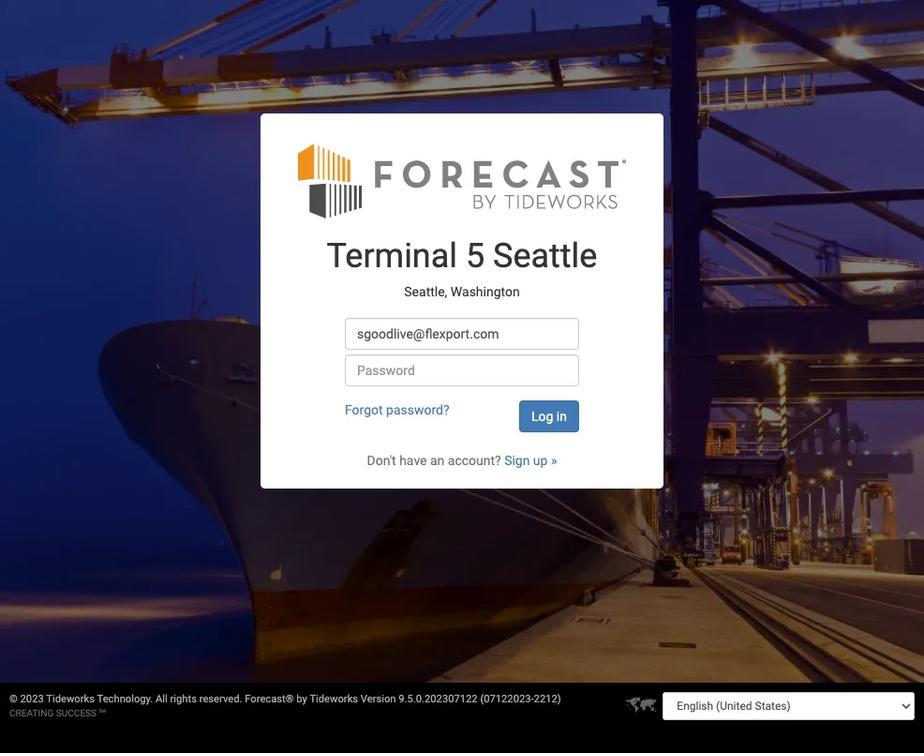 Task type: vqa. For each thing, say whether or not it's contained in the screenshot.
password? on the bottom of the page
yes



Task type: describe. For each thing, give the bounding box(es) containing it.
forecast®
[[245, 693, 294, 705]]

technology.
[[97, 693, 153, 705]]

Email or username text field
[[345, 318, 580, 350]]

don't
[[367, 453, 397, 468]]

success
[[56, 708, 97, 719]]

account?
[[448, 453, 502, 468]]

9.5.0.202307122
[[399, 693, 478, 705]]

in
[[557, 409, 568, 424]]

sign
[[505, 453, 530, 468]]

password?
[[387, 403, 450, 418]]

5
[[466, 237, 485, 276]]

seattle,
[[405, 284, 448, 299]]

all
[[156, 693, 168, 705]]

Password password field
[[345, 355, 580, 387]]

creating
[[9, 708, 54, 719]]

terminal 5 seattle seattle, washington
[[327, 237, 598, 299]]

(07122023-
[[481, 693, 534, 705]]

forgot password? link
[[345, 403, 450, 418]]

washington
[[451, 284, 520, 299]]

seattle
[[494, 237, 598, 276]]

forgot password? log in
[[345, 403, 568, 424]]

rights
[[170, 693, 197, 705]]



Task type: locate. For each thing, give the bounding box(es) containing it.
2023
[[20, 693, 44, 705]]

don't have an account? sign up »
[[367, 453, 558, 468]]

© 2023 tideworks technology. all rights reserved. forecast® by tideworks version 9.5.0.202307122 (07122023-2212) creating success ℠
[[9, 693, 562, 719]]

terminal
[[327, 237, 458, 276]]

»
[[552, 453, 558, 468]]

by
[[297, 693, 308, 705]]

version
[[361, 693, 396, 705]]

forgot
[[345, 403, 383, 418]]

1 horizontal spatial tideworks
[[310, 693, 358, 705]]

forecast® by tideworks image
[[298, 142, 627, 220]]

2 tideworks from the left
[[310, 693, 358, 705]]

tideworks up success
[[46, 693, 95, 705]]

sign up » link
[[505, 453, 558, 468]]

0 horizontal spatial tideworks
[[46, 693, 95, 705]]

1 tideworks from the left
[[46, 693, 95, 705]]

©
[[9, 693, 18, 705]]

an
[[431, 453, 445, 468]]

tideworks right the by
[[310, 693, 358, 705]]

2212)
[[534, 693, 562, 705]]

℠
[[99, 708, 106, 719]]

have
[[400, 453, 427, 468]]

reserved.
[[200, 693, 242, 705]]

log
[[532, 409, 554, 424]]

up
[[534, 453, 548, 468]]

tideworks
[[46, 693, 95, 705], [310, 693, 358, 705]]

log in button
[[520, 401, 580, 433]]



